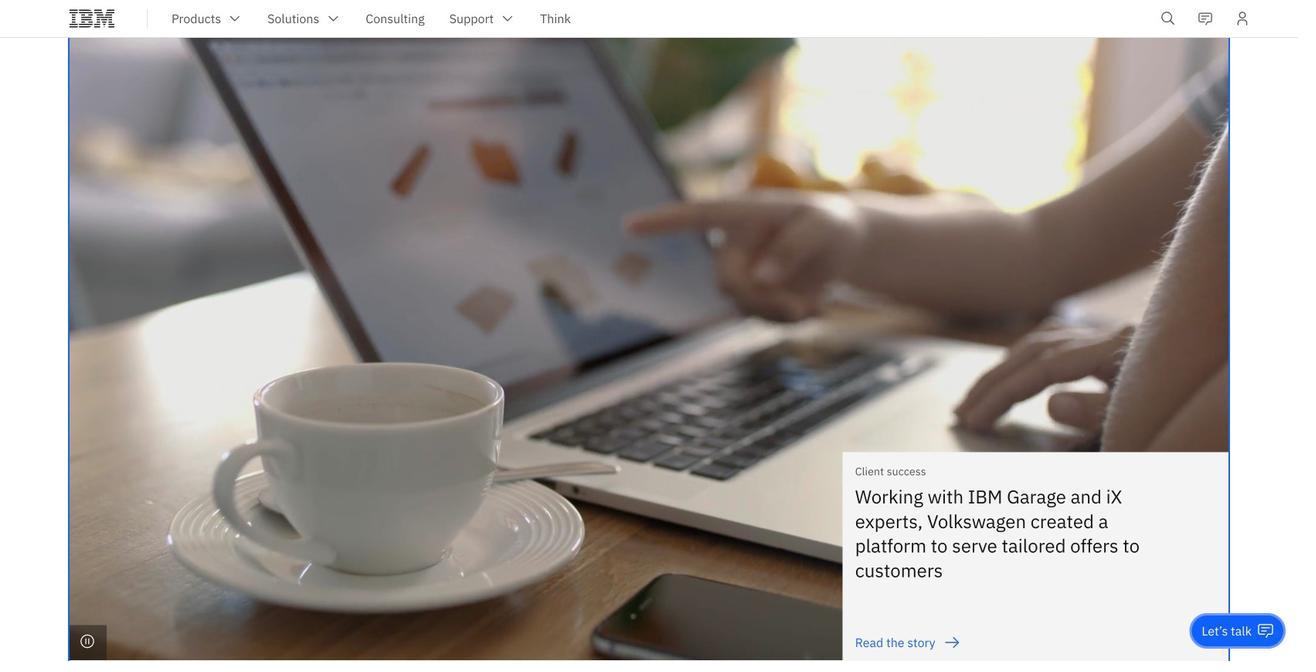 Task type: vqa. For each thing, say whether or not it's contained in the screenshot.
Let's talk Element
yes



Task type: locate. For each thing, give the bounding box(es) containing it.
let's talk element
[[1202, 623, 1252, 640]]



